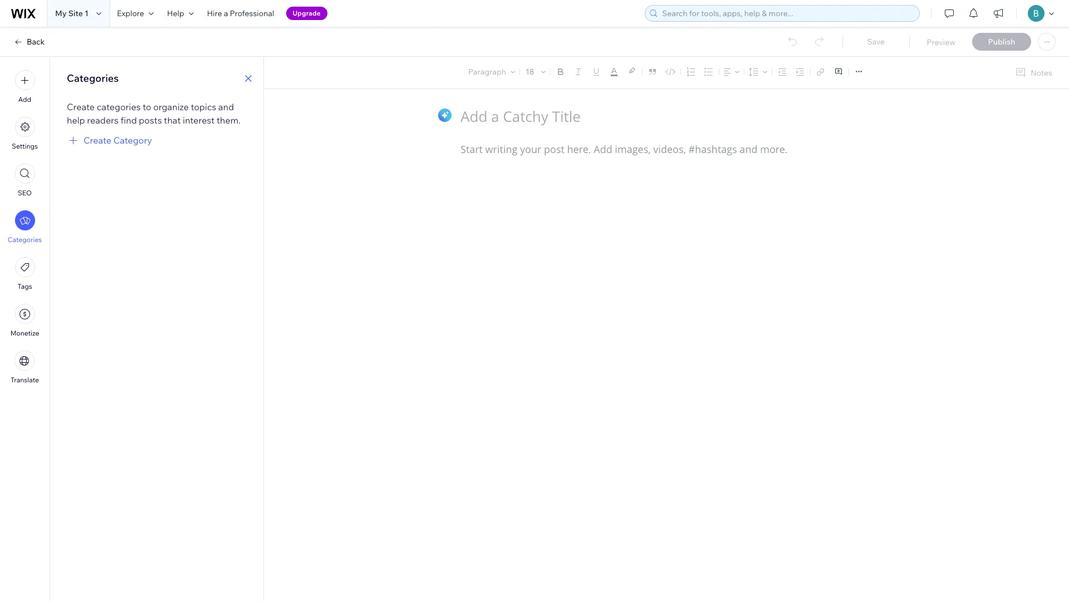 Task type: locate. For each thing, give the bounding box(es) containing it.
hire a professional link
[[200, 0, 281, 27]]

notes
[[1031, 68, 1053, 78]]

create inside button
[[84, 135, 111, 146]]

create
[[67, 101, 95, 113], [84, 135, 111, 146]]

categories
[[97, 101, 141, 113]]

create category
[[84, 135, 152, 146]]

1 vertical spatial categories
[[8, 236, 42, 244]]

hire a professional
[[207, 8, 274, 18]]

my
[[55, 8, 67, 18]]

0 horizontal spatial categories
[[8, 236, 42, 244]]

paragraph
[[469, 67, 506, 77]]

interest
[[183, 115, 215, 126]]

1
[[85, 8, 89, 18]]

monetize button
[[10, 304, 39, 338]]

create inside create categories to organize topics and help readers find posts that interest them.
[[67, 101, 95, 113]]

0 vertical spatial create
[[67, 101, 95, 113]]

translate button
[[11, 351, 39, 384]]

hire
[[207, 8, 222, 18]]

categories inside menu
[[8, 236, 42, 244]]

1 horizontal spatial categories
[[67, 72, 119, 85]]

create down readers
[[84, 135, 111, 146]]

1 vertical spatial create
[[84, 135, 111, 146]]

paragraph button
[[466, 64, 518, 80]]

create for create category
[[84, 135, 111, 146]]

that
[[164, 115, 181, 126]]

categories up tags button
[[8, 236, 42, 244]]

upgrade
[[293, 9, 321, 17]]

find
[[121, 115, 137, 126]]

organize
[[153, 101, 189, 113]]

create up help
[[67, 101, 95, 113]]

them.
[[217, 115, 241, 126]]

menu
[[0, 64, 50, 391]]

settings
[[12, 142, 38, 150]]

categories
[[67, 72, 119, 85], [8, 236, 42, 244]]

Search for tools, apps, help & more... field
[[659, 6, 916, 21]]

categories up categories
[[67, 72, 119, 85]]

help
[[67, 115, 85, 126]]

seo button
[[15, 164, 35, 197]]

create for create categories to organize topics and help readers find posts that interest them.
[[67, 101, 95, 113]]

settings button
[[12, 117, 38, 150]]

create category button
[[67, 134, 152, 147]]



Task type: describe. For each thing, give the bounding box(es) containing it.
translate
[[11, 376, 39, 384]]

0 vertical spatial categories
[[67, 72, 119, 85]]

category
[[113, 135, 152, 146]]

and
[[218, 101, 234, 113]]

site
[[68, 8, 83, 18]]

menu containing add
[[0, 64, 50, 391]]

monetize
[[10, 329, 39, 338]]

back
[[27, 37, 45, 47]]

help
[[167, 8, 184, 18]]

categories button
[[8, 211, 42, 244]]

tags
[[17, 282, 32, 291]]

notes button
[[1011, 65, 1056, 80]]

Add a Catchy Title text field
[[461, 107, 862, 126]]

help button
[[160, 0, 200, 27]]

explore
[[117, 8, 144, 18]]

topics
[[191, 101, 216, 113]]

seo
[[18, 189, 32, 197]]

create categories to organize topics and help readers find posts that interest them.
[[67, 101, 241, 126]]

posts
[[139, 115, 162, 126]]

upgrade button
[[286, 7, 327, 20]]

readers
[[87, 115, 119, 126]]

add
[[18, 95, 31, 104]]

tags button
[[15, 257, 35, 291]]

my site 1
[[55, 8, 89, 18]]

professional
[[230, 8, 274, 18]]

to
[[143, 101, 151, 113]]

add button
[[15, 70, 35, 104]]

a
[[224, 8, 228, 18]]

back button
[[13, 37, 45, 47]]



Task type: vqa. For each thing, say whether or not it's contained in the screenshot.
Price
no



